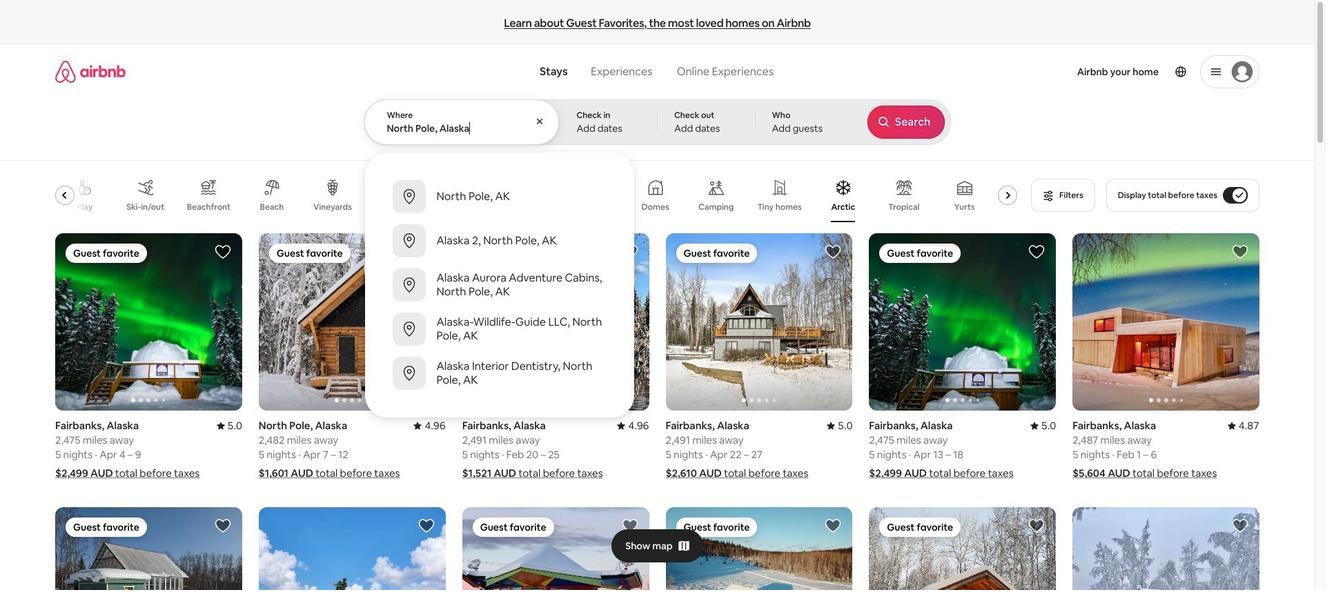 Task type: describe. For each thing, give the bounding box(es) containing it.
2 option from the top
[[365, 219, 634, 263]]

add to wishlist: north pole, alaska image
[[622, 518, 638, 535]]

profile element
[[796, 44, 1260, 99]]

4.87 out of 5 average rating image
[[1228, 419, 1260, 432]]

1 5.0 out of 5 average rating image from the left
[[216, 419, 242, 432]]

search suggestions list box
[[365, 164, 634, 407]]

2 5.0 out of 5 average rating image from the left
[[827, 419, 853, 432]]

4 option from the top
[[365, 307, 634, 351]]

3 add to wishlist: fairbanks, alaska image from the left
[[1233, 518, 1249, 535]]

Search destinations search field
[[387, 122, 538, 135]]

4.96 out of 5 average rating image
[[414, 419, 446, 432]]

5.0 out of 5 average rating image
[[1031, 419, 1057, 432]]



Task type: vqa. For each thing, say whether or not it's contained in the screenshot.
fourth option
yes



Task type: locate. For each thing, give the bounding box(es) containing it.
add to wishlist: nabesna, alaska image
[[418, 518, 435, 535]]

1 horizontal spatial 5.0 out of 5 average rating image
[[827, 419, 853, 432]]

None search field
[[364, 44, 951, 418]]

add to wishlist: north pole, alaska image
[[418, 244, 435, 260]]

tab panel
[[364, 99, 951, 418]]

1 horizontal spatial add to wishlist: fairbanks, alaska image
[[825, 518, 842, 535]]

add to wishlist: fairbanks, alaska image
[[215, 518, 231, 535], [825, 518, 842, 535], [1233, 518, 1249, 535]]

group
[[55, 168, 1023, 222], [55, 233, 242, 411], [259, 233, 446, 411], [462, 233, 649, 411], [666, 233, 853, 411], [870, 233, 1244, 411], [1073, 233, 1260, 411], [55, 508, 242, 590], [259, 508, 446, 590], [462, 508, 649, 590], [666, 508, 853, 590], [870, 508, 1057, 590], [1073, 508, 1260, 590]]

0 horizontal spatial 5.0 out of 5 average rating image
[[216, 419, 242, 432]]

0 horizontal spatial add to wishlist: fairbanks, alaska image
[[215, 518, 231, 535]]

5 option from the top
[[365, 351, 634, 396]]

3 option from the top
[[365, 263, 634, 307]]

5.0 out of 5 average rating image
[[216, 419, 242, 432], [827, 419, 853, 432]]

4.96 out of 5 average rating image
[[618, 419, 649, 432]]

option
[[365, 175, 634, 219], [365, 219, 634, 263], [365, 263, 634, 307], [365, 307, 634, 351], [365, 351, 634, 396]]

2 horizontal spatial add to wishlist: fairbanks, alaska image
[[1233, 518, 1249, 535]]

1 add to wishlist: fairbanks, alaska image from the left
[[215, 518, 231, 535]]

1 option from the top
[[365, 175, 634, 219]]

what can we help you find? tab list
[[529, 57, 665, 87]]

add to wishlist: fairbanks, alaska image
[[215, 244, 231, 260], [622, 244, 638, 260], [825, 244, 842, 260], [1029, 244, 1046, 260], [1233, 244, 1249, 260], [1029, 518, 1046, 535]]

2 add to wishlist: fairbanks, alaska image from the left
[[825, 518, 842, 535]]



